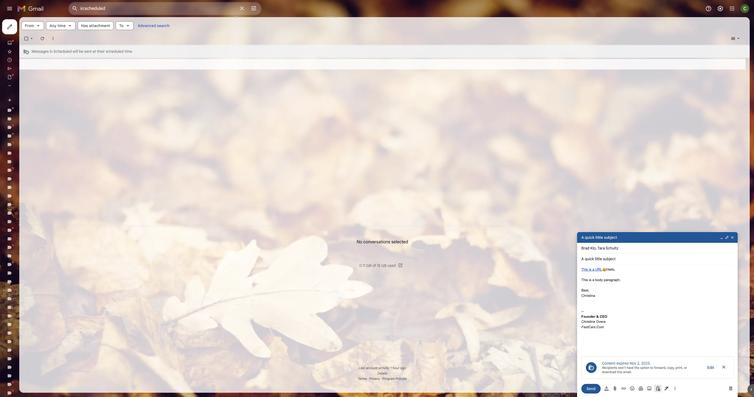 Task type: describe. For each thing, give the bounding box(es) containing it.
minimize image
[[720, 235, 724, 240]]

to button
[[116, 21, 134, 30]]

account
[[366, 366, 378, 370]]

0.11
[[359, 263, 366, 268]]

in
[[50, 49, 53, 54]]

this is a url
[[582, 267, 602, 272]]

tara
[[598, 246, 605, 251]]

to
[[119, 23, 124, 28]]

Search mail text field
[[80, 6, 236, 11]]

any time
[[50, 23, 66, 28]]

program
[[383, 377, 395, 381]]

details link
[[378, 371, 387, 375]]

😃 image
[[602, 268, 607, 272]]

insert files using drive image
[[638, 386, 644, 391]]

policies
[[396, 377, 407, 381]]

close image
[[730, 235, 735, 240]]

time.
[[125, 49, 133, 54]]

turn off confidential mode image
[[721, 364, 727, 370]]

program policies link
[[383, 377, 407, 381]]

from button
[[21, 21, 44, 30]]

klo
[[591, 246, 596, 251]]

this is a url link
[[582, 267, 602, 272]]

toggle split pane mode image
[[731, 36, 736, 41]]

gmail image
[[17, 3, 46, 14]]

or
[[684, 366, 687, 370]]

scheduled
[[106, 49, 124, 54]]

1 gb from the left
[[366, 263, 372, 268]]

best, christina
[[582, 288, 595, 298]]

their
[[97, 49, 105, 54]]

copy,
[[667, 366, 675, 370]]

schultz
[[606, 246, 619, 251]]

messages in scheduled will be sent at their scheduled time.
[[32, 49, 133, 54]]

the
[[635, 366, 639, 370]]

quick
[[585, 235, 595, 240]]

no conversations selected
[[357, 239, 408, 245]]

messages
[[32, 49, 49, 54]]

2 · from the left
[[381, 377, 382, 381]]

nov
[[630, 361, 637, 366]]

of
[[373, 263, 376, 268]]

send
[[587, 386, 596, 391]]

edit
[[707, 365, 714, 370]]

ago
[[400, 366, 406, 370]]

activity:
[[379, 366, 390, 370]]

expires
[[617, 361, 629, 366]]

attach files image
[[613, 386, 618, 391]]

hour
[[393, 366, 400, 370]]

to
[[650, 366, 653, 370]]

any
[[50, 23, 57, 28]]

last account activity: 1 hour ago details terms · privacy · program policies
[[358, 366, 407, 381]]

1 - from the left
[[582, 309, 583, 313]]

at
[[93, 49, 96, 54]]

body
[[595, 278, 603, 282]]

email.
[[623, 370, 632, 374]]

follow link to manage storage image
[[398, 263, 403, 268]]

attachment
[[89, 23, 110, 28]]

fastcars.com
[[582, 325, 604, 329]]

Message Body text field
[[582, 267, 734, 349]]

privacy link
[[369, 377, 380, 381]]

2023.
[[641, 361, 651, 366]]

paragraph.
[[604, 278, 621, 282]]

is for body
[[589, 278, 592, 282]]

advanced
[[138, 23, 156, 28]]

has
[[81, 23, 88, 28]]

hello,
[[607, 267, 616, 272]]

send button
[[582, 384, 601, 393]]

15
[[377, 263, 381, 268]]

refresh image
[[40, 36, 45, 41]]

support image
[[706, 5, 712, 12]]

0.11 gb of 15 gb used
[[359, 263, 396, 268]]

conversations
[[363, 239, 390, 245]]

,
[[596, 246, 597, 251]]

content expires nov 2, 2023. recipients won't have the option to forward, copy, print, or download this email.
[[602, 361, 687, 374]]

url
[[595, 267, 602, 272]]

search mail image
[[70, 4, 80, 13]]

insert photo image
[[647, 386, 652, 391]]

subject
[[604, 235, 617, 240]]

sent
[[84, 49, 92, 54]]

insert emoji ‪(⌘⇧2)‬ image
[[630, 386, 635, 391]]

brad klo , tara schultz
[[582, 246, 619, 251]]

has attachment button
[[78, 21, 114, 30]]



Task type: locate. For each thing, give the bounding box(es) containing it.
insert link ‪(⌘k)‬ image
[[621, 386, 627, 391]]

this for this is a body paragraph.
[[582, 278, 588, 282]]

1 vertical spatial christina
[[582, 320, 595, 324]]

used
[[388, 263, 396, 268]]

insert signature image
[[664, 386, 669, 391]]

content
[[602, 361, 616, 366]]

have
[[627, 366, 634, 370]]

1 horizontal spatial gb
[[381, 263, 387, 268]]

is left url
[[589, 267, 592, 272]]

2 - from the left
[[583, 309, 584, 313]]

1 this from the top
[[582, 267, 588, 272]]

2,
[[637, 361, 640, 366]]

0 vertical spatial is
[[589, 267, 592, 272]]

best,
[[582, 288, 589, 292]]

more options image
[[674, 386, 677, 391]]

&
[[596, 314, 599, 318]]

gb left of
[[366, 263, 372, 268]]

this left url
[[582, 267, 588, 272]]

discard draft ‪(⌘⇧d)‬ image
[[728, 386, 734, 391]]

a quick little subject
[[582, 235, 617, 240]]

0 horizontal spatial gb
[[366, 263, 372, 268]]

· right the terms at the left
[[368, 377, 369, 381]]

more image
[[50, 36, 56, 41]]

advanced search button
[[136, 21, 172, 31]]

2 a from the top
[[593, 278, 595, 282]]

is left body
[[589, 278, 592, 282]]

2 this from the top
[[582, 278, 588, 282]]

from
[[25, 23, 34, 28]]

·
[[368, 377, 369, 381], [381, 377, 382, 381]]

search
[[157, 23, 170, 28]]

a left body
[[593, 278, 595, 282]]

privacy
[[369, 377, 380, 381]]

ceo
[[600, 314, 607, 318]]

2 gb from the left
[[381, 263, 387, 268]]

1 christina from the top
[[582, 294, 595, 298]]

None checkbox
[[24, 36, 29, 41]]

edit button
[[703, 363, 719, 372]]

be
[[79, 49, 83, 54]]

advanced search
[[138, 23, 170, 28]]

a
[[582, 235, 584, 240]]

this
[[617, 370, 623, 374]]

1 · from the left
[[368, 377, 369, 381]]

1 a from the top
[[593, 267, 595, 272]]

terms
[[358, 377, 367, 381]]

a left url
[[593, 267, 595, 272]]

a
[[593, 267, 595, 272], [593, 278, 595, 282]]

overa
[[596, 320, 606, 324]]

christina down best,
[[582, 294, 595, 298]]

christina inside -- founder & ceo christina overa fastcars.com
[[582, 320, 595, 324]]

0 vertical spatial this
[[582, 267, 588, 272]]

is for url
[[589, 267, 592, 272]]

0 vertical spatial christina
[[582, 294, 595, 298]]

clear search image
[[237, 3, 247, 14]]

forward,
[[654, 366, 666, 370]]

founder
[[582, 314, 595, 318]]

recipients
[[602, 366, 617, 370]]

option
[[640, 366, 650, 370]]

christina
[[582, 294, 595, 298], [582, 320, 595, 324]]

scheduled
[[54, 49, 72, 54]]

christina down founder
[[582, 320, 595, 324]]

no
[[357, 239, 362, 245]]

gb
[[366, 263, 372, 268], [381, 263, 387, 268]]

a quick little subject dialog
[[577, 232, 738, 397]]

this is a body paragraph.
[[582, 278, 621, 282]]

little
[[596, 235, 603, 240]]

has attachment
[[81, 23, 110, 28]]

· down details
[[381, 377, 382, 381]]

this up best,
[[582, 278, 588, 282]]

1 is from the top
[[589, 267, 592, 272]]

brad
[[582, 246, 590, 251]]

1 vertical spatial is
[[589, 278, 592, 282]]

toggle confidential mode image
[[655, 386, 661, 391]]

terms link
[[358, 377, 367, 381]]

1 vertical spatial this
[[582, 278, 588, 282]]

None search field
[[69, 2, 261, 15]]

0 vertical spatial a
[[593, 267, 595, 272]]

download
[[602, 370, 616, 374]]

1 vertical spatial a
[[593, 278, 595, 282]]

pop out image
[[725, 235, 729, 240]]

none checkbox inside no conversations selected main content
[[24, 36, 29, 41]]

print,
[[676, 366, 683, 370]]

2 christina from the top
[[582, 320, 595, 324]]

main menu image
[[6, 5, 13, 12]]

1 horizontal spatial ·
[[381, 377, 382, 381]]

-- founder & ceo christina overa fastcars.com
[[582, 309, 607, 329]]

advanced search options image
[[248, 3, 259, 14]]

1
[[391, 366, 392, 370]]

settings image
[[717, 5, 724, 12]]

2 is from the top
[[589, 278, 592, 282]]

selected
[[392, 239, 408, 245]]

is
[[589, 267, 592, 272], [589, 278, 592, 282]]

gb right 15
[[381, 263, 387, 268]]

this
[[582, 267, 588, 272], [582, 278, 588, 282]]

a for body
[[593, 278, 595, 282]]

-
[[582, 309, 583, 313], [583, 309, 584, 313]]

0 horizontal spatial ·
[[368, 377, 369, 381]]

this for this is a url
[[582, 267, 588, 272]]

time
[[58, 23, 66, 28]]

will
[[73, 49, 78, 54]]

no conversations selected main content
[[19, 17, 750, 393]]

won't
[[618, 366, 626, 370]]

navigation
[[0, 17, 64, 397]]

any time button
[[46, 21, 76, 30]]

details
[[378, 371, 387, 375]]

a for url
[[593, 267, 595, 272]]

Subject field
[[582, 256, 734, 262]]

last
[[359, 366, 365, 370]]



Task type: vqa. For each thing, say whether or not it's contained in the screenshot.
Review our updated Terms of Service for Graveyard Enterprises - Our updated Gusto Terms and Payroll Terms go into effect on Mar 22. Continuing to use Gusto after then constitutes acceptance of the terms. ‌ ‌ ‌ ‌ ‌ ‌ ‌ ‌ ‌ ‌ ‌ ‌ ‌ ‌ ‌ ‌ ‌ ‌ ‌ ‌ ‌ ‌ ‌ ‌ ‌
no



